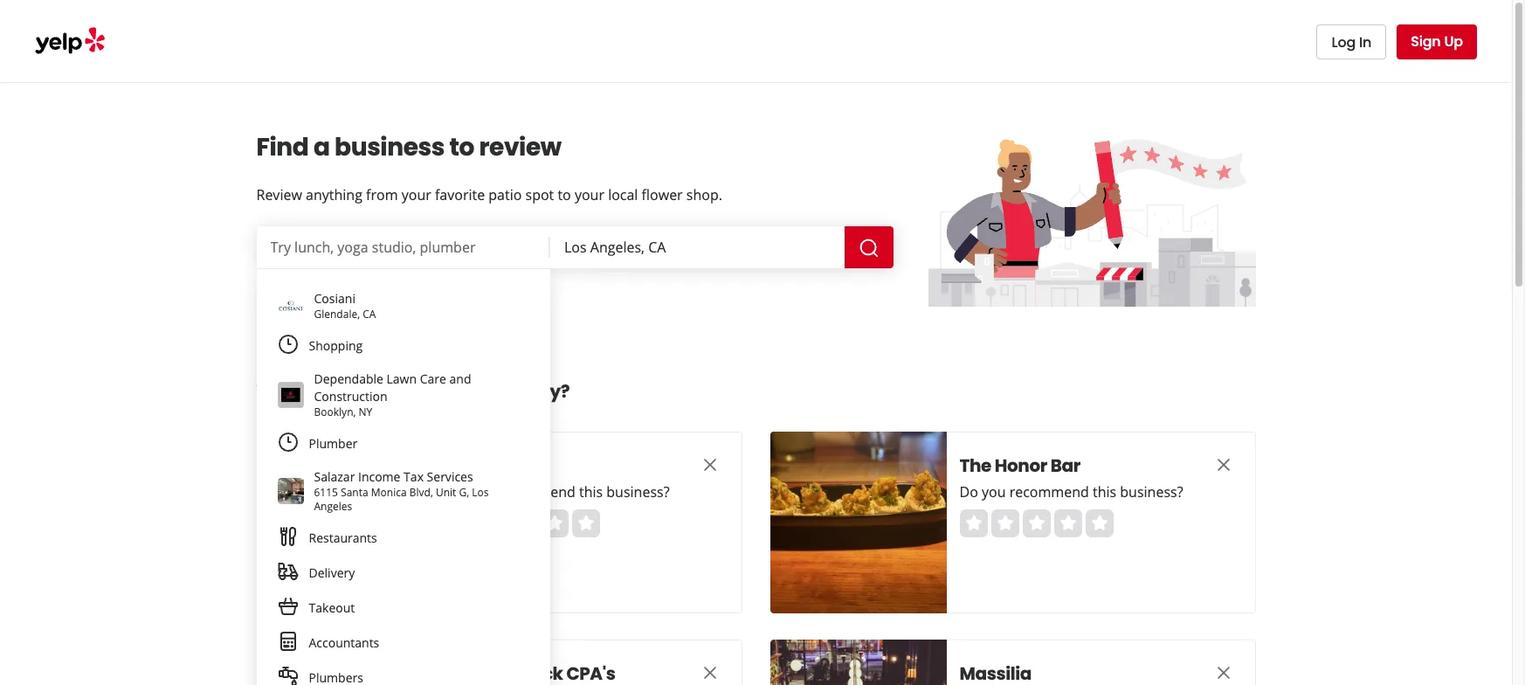 Task type: describe. For each thing, give the bounding box(es) containing it.
cosiani
[[314, 290, 356, 307]]

Near text field
[[564, 238, 831, 257]]

search image
[[859, 237, 879, 258]]

takeout link
[[267, 591, 540, 626]]

photo of the honor bar image
[[770, 432, 947, 613]]

tax
[[404, 468, 424, 485]]

find
[[256, 130, 309, 164]]

24 shopping v2 image
[[277, 596, 298, 617]]

booklyn,
[[314, 405, 356, 419]]

shopping link
[[267, 329, 540, 364]]

business? for jet's pizza
[[607, 482, 670, 502]]

you for the
[[982, 482, 1006, 502]]

24 delivery v2 image
[[277, 561, 298, 582]]

log in
[[1332, 32, 1372, 52]]

g,
[[459, 485, 469, 500]]

bar
[[1051, 454, 1081, 478]]

ny
[[359, 405, 373, 419]]

honor
[[995, 454, 1048, 478]]

do you recommend this business? for jet's pizza
[[446, 482, 670, 502]]

photo of massilia image
[[770, 640, 947, 685]]

plumber link
[[267, 426, 540, 461]]

blvd,
[[410, 485, 433, 500]]

photo of colleen black cpa's image
[[256, 640, 433, 685]]

24 clock v2 image for plumber
[[277, 432, 298, 453]]

business? for the honor bar
[[1120, 482, 1184, 502]]

2 your from the left
[[575, 185, 605, 204]]

1 your from the left
[[402, 185, 431, 204]]

plumber
[[309, 435, 358, 452]]

income
[[358, 468, 401, 485]]

log
[[1332, 32, 1356, 52]]

dependable lawn care and construction booklyn, ny
[[314, 370, 471, 419]]

do you recommend this business? for the honor bar
[[960, 482, 1184, 502]]

in
[[1360, 32, 1372, 52]]

shop.
[[687, 185, 723, 204]]

los
[[472, 485, 489, 500]]

visited one of these places recently?
[[256, 379, 570, 404]]

unit
[[436, 485, 456, 500]]

rating element for honor
[[960, 509, 1114, 537]]

log in link
[[1317, 24, 1387, 59]]

1 horizontal spatial to
[[558, 185, 571, 204]]

lawn
[[387, 370, 417, 387]]

accountants link
[[267, 626, 540, 661]]

jet's
[[446, 454, 486, 478]]

santa
[[341, 485, 368, 500]]

24 plumbers v2 image
[[277, 666, 298, 685]]

cosiani glendale, ca
[[314, 290, 376, 322]]

accountants
[[309, 634, 379, 651]]

review anything from your favorite patio spot to your local flower shop.
[[256, 185, 723, 204]]

24 accountants v2 image
[[277, 631, 298, 652]]

up
[[1445, 31, 1464, 52]]

favorite
[[435, 185, 485, 204]]

sign
[[1411, 31, 1441, 52]]

this for the honor bar
[[1093, 482, 1117, 502]]

rating element for pizza
[[446, 509, 600, 537]]

sign up
[[1411, 31, 1464, 52]]

patio
[[489, 185, 522, 204]]

delivery link
[[267, 556, 540, 591]]

restaurants
[[309, 530, 377, 546]]

salazar
[[314, 468, 355, 485]]

jet's pizza
[[446, 454, 533, 478]]

angeles
[[314, 499, 352, 514]]



Task type: vqa. For each thing, say whether or not it's contained in the screenshot.
With associated with $22.99
no



Task type: locate. For each thing, give the bounding box(es) containing it.
pizza
[[489, 454, 533, 478]]

0 vertical spatial to
[[450, 130, 474, 164]]

1 horizontal spatial your
[[575, 185, 605, 204]]

rating element
[[446, 509, 600, 537], [960, 509, 1114, 537]]

1 horizontal spatial do you recommend this business?
[[960, 482, 1184, 502]]

the honor bar
[[960, 454, 1081, 478]]

None search field
[[256, 226, 897, 268]]

this
[[579, 482, 603, 502], [1093, 482, 1117, 502]]

dismiss card image
[[699, 454, 720, 475], [1213, 454, 1234, 475], [699, 662, 720, 683], [1213, 662, 1234, 683]]

rating element down honor
[[960, 509, 1114, 537]]

2 this from the left
[[1093, 482, 1117, 502]]

of
[[356, 379, 373, 404]]

review
[[256, 185, 302, 204]]

construction
[[314, 388, 388, 405]]

0 vertical spatial 24 clock v2 image
[[277, 334, 298, 355]]

24 clock v2 image
[[277, 334, 298, 355], [277, 432, 298, 453]]

delivery
[[309, 564, 355, 581]]

the honor bar link
[[960, 454, 1178, 478]]

find a business to review
[[256, 130, 561, 164]]

business?
[[607, 482, 670, 502], [1120, 482, 1184, 502]]

1 rating element from the left
[[446, 509, 600, 537]]

1 you from the left
[[468, 482, 492, 502]]

takeout
[[309, 599, 355, 616]]

1 horizontal spatial you
[[982, 482, 1006, 502]]

to up favorite
[[450, 130, 474, 164]]

business
[[335, 130, 445, 164]]

2 business? from the left
[[1120, 482, 1184, 502]]

jet's pizza link
[[446, 454, 665, 478]]

0 horizontal spatial business?
[[607, 482, 670, 502]]

1 horizontal spatial rating element
[[960, 509, 1114, 537]]

anything
[[306, 185, 363, 204]]

  text field
[[270, 238, 537, 257]]

review
[[479, 130, 561, 164]]

your left local
[[575, 185, 605, 204]]

do you recommend this business? down jet's pizza link
[[446, 482, 670, 502]]

0 horizontal spatial rating element
[[446, 509, 600, 537]]

recommend down bar
[[1010, 482, 1090, 502]]

you for jet's
[[468, 482, 492, 502]]

do for the honor bar
[[960, 482, 979, 502]]

recently?
[[489, 379, 570, 404]]

None radio
[[540, 509, 568, 537], [960, 509, 988, 537], [991, 509, 1019, 537], [1054, 509, 1082, 537], [1086, 509, 1114, 537], [540, 509, 568, 537], [960, 509, 988, 537], [991, 509, 1019, 537], [1054, 509, 1082, 537], [1086, 509, 1114, 537]]

0 horizontal spatial do you recommend this business?
[[446, 482, 670, 502]]

1 do from the left
[[446, 482, 465, 502]]

do you recommend this business?
[[446, 482, 670, 502], [960, 482, 1184, 502]]

dependable
[[314, 370, 384, 387]]

restaurants link
[[267, 521, 540, 556]]

24 clock v2 image left plumber
[[277, 432, 298, 453]]

24 food v2 image
[[277, 526, 298, 547]]

these
[[376, 379, 424, 404]]

from
[[366, 185, 398, 204]]

services
[[427, 468, 473, 485]]

care
[[420, 370, 446, 387]]

1 vertical spatial to
[[558, 185, 571, 204]]

2 recommend from the left
[[1010, 482, 1090, 502]]

salazar income tax services 6115 santa monica blvd, unit g, los angeles
[[314, 468, 489, 514]]

do for jet's pizza
[[446, 482, 465, 502]]

and
[[450, 370, 471, 387]]

a
[[314, 130, 330, 164]]

0 horizontal spatial do
[[446, 482, 465, 502]]

0 horizontal spatial this
[[579, 482, 603, 502]]

shopping
[[309, 337, 363, 354]]

to
[[450, 130, 474, 164], [558, 185, 571, 204]]

recommend
[[496, 482, 576, 502], [1010, 482, 1090, 502]]

1 24 clock v2 image from the top
[[277, 334, 298, 355]]

do down the
[[960, 482, 979, 502]]

1 horizontal spatial this
[[1093, 482, 1117, 502]]

recommend for honor
[[1010, 482, 1090, 502]]

2 do from the left
[[960, 482, 979, 502]]

you
[[468, 482, 492, 502], [982, 482, 1006, 502]]

1 business? from the left
[[607, 482, 670, 502]]

rating element down los
[[446, 509, 600, 537]]

do left los
[[446, 482, 465, 502]]

2 do you recommend this business? from the left
[[960, 482, 1184, 502]]

flower
[[642, 185, 683, 204]]

1 recommend from the left
[[496, 482, 576, 502]]

this down the honor bar link
[[1093, 482, 1117, 502]]

0 horizontal spatial to
[[450, 130, 474, 164]]

local
[[608, 185, 638, 204]]

business? down jet's pizza link
[[607, 482, 670, 502]]

this for jet's pizza
[[579, 482, 603, 502]]

do you recommend this business? down the honor bar link
[[960, 482, 1184, 502]]

places
[[428, 379, 486, 404]]

none field near
[[564, 238, 831, 257]]

24 clock v2 image inside plumber link
[[277, 432, 298, 453]]

1 vertical spatial 24 clock v2 image
[[277, 432, 298, 453]]

to right spot
[[558, 185, 571, 204]]

one
[[320, 379, 353, 404]]

glendale,
[[314, 307, 360, 322]]

recommend down jet's pizza link
[[496, 482, 576, 502]]

your right from
[[402, 185, 431, 204]]

None field
[[270, 238, 537, 257], [564, 238, 831, 257], [270, 238, 537, 257]]

recommend for pizza
[[496, 482, 576, 502]]

your
[[402, 185, 431, 204], [575, 185, 605, 204]]

None radio
[[572, 509, 600, 537], [1023, 509, 1051, 537], [572, 509, 600, 537], [1023, 509, 1051, 537]]

you down the
[[982, 482, 1006, 502]]

1 this from the left
[[579, 482, 603, 502]]

this down jet's pizza link
[[579, 482, 603, 502]]

24 clock v2 image for shopping
[[277, 334, 298, 355]]

monica
[[371, 485, 407, 500]]

0 horizontal spatial you
[[468, 482, 492, 502]]

the
[[960, 454, 992, 478]]

24 clock v2 image up visited
[[277, 334, 298, 355]]

do
[[446, 482, 465, 502], [960, 482, 979, 502]]

you down the jet's pizza
[[468, 482, 492, 502]]

2 rating element from the left
[[960, 509, 1114, 537]]

business? down the honor bar link
[[1120, 482, 1184, 502]]

1 horizontal spatial business?
[[1120, 482, 1184, 502]]

visited
[[256, 379, 317, 404]]

6115
[[314, 485, 338, 500]]

2 24 clock v2 image from the top
[[277, 432, 298, 453]]

1 do you recommend this business? from the left
[[446, 482, 670, 502]]

photo of jet's pizza image
[[256, 432, 433, 613]]

24 clock v2 image inside shopping link
[[277, 334, 298, 355]]

ca
[[363, 307, 376, 322]]

1 horizontal spatial do
[[960, 482, 979, 502]]

spot
[[526, 185, 554, 204]]

sign up link
[[1397, 24, 1478, 59]]

0 horizontal spatial recommend
[[496, 482, 576, 502]]

2 you from the left
[[982, 482, 1006, 502]]

0 horizontal spatial your
[[402, 185, 431, 204]]

Find text field
[[270, 238, 537, 257]]

1 horizontal spatial recommend
[[1010, 482, 1090, 502]]



